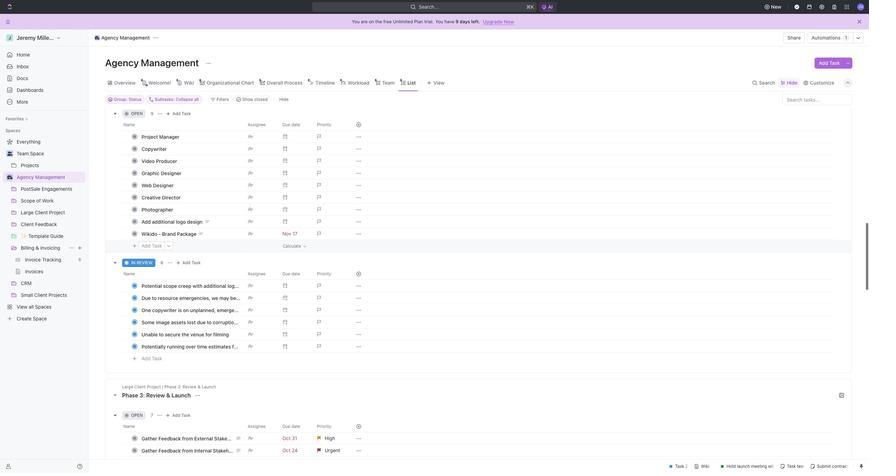 Task type: locate. For each thing, give the bounding box(es) containing it.
0 vertical spatial projects
[[21, 162, 39, 168]]

space inside create space link
[[33, 316, 47, 322]]

logo up be on the left
[[228, 283, 238, 289]]

with
[[193, 283, 202, 289]]

1 open from the top
[[131, 111, 143, 116]]

additional up we
[[204, 283, 226, 289]]

1 vertical spatial team
[[17, 151, 29, 157]]

date for 7
[[292, 424, 300, 429]]

3 date from the top
[[292, 424, 300, 429]]

0 vertical spatial 9
[[456, 19, 459, 24]]

the inside "link"
[[182, 332, 189, 338]]

customize button
[[801, 78, 837, 88]]

1 priority from the top
[[317, 122, 331, 127]]

9 inside you are on the free unlimited plan trial. you have 9 days left. upgrade now
[[456, 19, 459, 24]]

2 vertical spatial due date
[[283, 424, 300, 429]]

wiki
[[184, 80, 194, 86]]

0 horizontal spatial logo
[[176, 219, 186, 225]]

more button
[[3, 96, 85, 108]]

1 vertical spatial open
[[131, 413, 143, 418]]

designer for web designer
[[153, 182, 174, 188]]

1 horizontal spatial team
[[382, 80, 395, 86]]

1 horizontal spatial hide
[[787, 80, 798, 86]]

0 vertical spatial agency management
[[101, 35, 150, 41]]

3: right /
[[178, 385, 182, 390]]

on inside you are on the free unlimited plan trial. you have 9 days left. upgrade now
[[369, 19, 374, 24]]

add additional logo design
[[142, 219, 203, 225]]

1 vertical spatial launch
[[172, 393, 191, 399]]

team for team space
[[17, 151, 29, 157]]

1 vertical spatial to
[[207, 319, 212, 325]]

2 priority button from the top
[[313, 269, 348, 280]]

to left the secure
[[159, 332, 164, 338]]

1 vertical spatial feedback
[[159, 436, 181, 442]]

overall process
[[267, 80, 303, 86]]

view inside button
[[434, 80, 445, 86]]

0 horizontal spatial view
[[17, 304, 27, 310]]

0 vertical spatial on
[[369, 19, 374, 24]]

wikido
[[142, 231, 157, 237]]

0 vertical spatial agency management link
[[93, 34, 152, 42]]

0 vertical spatial filming
[[213, 332, 229, 338]]

resource
[[158, 295, 178, 301]]

invoices
[[25, 269, 43, 275]]

task down potentially
[[152, 356, 162, 362]]

1 vertical spatial additional
[[204, 283, 226, 289]]

due
[[283, 122, 290, 127], [283, 271, 290, 277], [142, 295, 151, 301], [283, 424, 290, 429]]

designer
[[161, 170, 181, 176], [153, 182, 174, 188]]

0 vertical spatial gather
[[142, 436, 157, 442]]

1 name button from the top
[[122, 119, 244, 130]]

add task up with
[[182, 260, 201, 265]]

agency management right business time image
[[101, 35, 150, 41]]

unlimited
[[393, 19, 413, 24]]

0 vertical spatial priority button
[[313, 119, 348, 130]]

business time image
[[7, 175, 12, 179]]

0 horizontal spatial 3:
[[140, 393, 145, 399]]

0 horizontal spatial you
[[352, 19, 360, 24]]

unplanned,
[[190, 307, 216, 313]]

3 due date from the top
[[283, 424, 300, 429]]

in left digital
[[238, 319, 242, 325]]

feedback up gather feedback from internal stakeholders link
[[159, 436, 181, 442]]

tree
[[3, 136, 85, 324]]

3 name from the top
[[124, 424, 135, 429]]

feedback for gather feedback from external stakeholders
[[159, 436, 181, 442]]

agency right business time image
[[101, 35, 119, 41]]

2 due date button from the top
[[278, 269, 313, 280]]

to down 'potential'
[[152, 295, 157, 301]]

emergency
[[217, 307, 243, 313]]

1 vertical spatial all
[[29, 304, 34, 310]]

small client projects link
[[21, 290, 84, 301]]

large inside the sidebar navigation
[[21, 210, 34, 216]]

spaces down small client projects
[[35, 304, 52, 310]]

1 vertical spatial assignee button
[[244, 269, 278, 280]]

0 vertical spatial large
[[21, 210, 34, 216]]

2 vertical spatial priority
[[317, 424, 331, 429]]

1 assignee from the top
[[248, 122, 266, 127]]

tree inside the sidebar navigation
[[3, 136, 85, 324]]

0 vertical spatial to
[[152, 295, 157, 301]]

the left venue
[[182, 332, 189, 338]]

3 priority from the top
[[317, 424, 331, 429]]

0 horizontal spatial review
[[146, 393, 165, 399]]

2 due date from the top
[[283, 271, 300, 277]]

0 horizontal spatial 9
[[151, 111, 153, 116]]

for for estimates
[[232, 344, 239, 350]]

0 vertical spatial launch
[[202, 385, 216, 390]]

management
[[120, 35, 150, 41], [141, 57, 199, 68], [35, 174, 65, 180]]

priority
[[317, 122, 331, 127], [317, 271, 331, 277], [317, 424, 331, 429]]

1 horizontal spatial to
[[159, 332, 164, 338]]

task down -
[[152, 243, 162, 249]]

0 vertical spatial running
[[237, 295, 255, 301]]

view inside the sidebar navigation
[[17, 304, 27, 310]]

the inside you are on the free unlimited plan trial. you have 9 days left. upgrade now
[[375, 19, 382, 24]]

agency management
[[101, 35, 150, 41], [105, 57, 201, 68], [17, 174, 65, 180]]

1 vertical spatial logo
[[228, 283, 238, 289]]

6 up invoices link at the left bottom of page
[[79, 257, 81, 262]]

postsale
[[21, 186, 40, 192]]

copywriter link
[[140, 144, 242, 154]]

0 vertical spatial for
[[206, 332, 212, 338]]

brand
[[162, 231, 176, 237]]

open
[[131, 111, 143, 116], [131, 413, 143, 418]]

3 due date button from the top
[[278, 421, 313, 432]]

3 assignee button from the top
[[244, 421, 278, 432]]

0 horizontal spatial the
[[182, 332, 189, 338]]

add right 7
[[172, 413, 180, 418]]

1 from from the top
[[182, 436, 193, 442]]

sick
[[244, 307, 253, 313]]

1 assignee button from the top
[[244, 119, 278, 130]]

0 vertical spatial feedback
[[35, 221, 57, 227]]

space inside team space link
[[30, 151, 44, 157]]

all right collapse
[[194, 97, 199, 102]]

hide right the search
[[787, 80, 798, 86]]

2 name button from the top
[[122, 269, 244, 280]]

some
[[142, 319, 155, 325]]

6 inside the sidebar navigation
[[79, 257, 81, 262]]

project for large client project
[[49, 210, 65, 216]]

lost
[[187, 319, 196, 325]]

2 horizontal spatial &
[[198, 385, 201, 390]]

from for internal
[[182, 448, 193, 454]]

filming for unable to secure the venue for filming
[[213, 332, 229, 338]]

from up gather feedback from internal stakeholders link
[[182, 436, 193, 442]]

secure
[[165, 332, 180, 338]]

new
[[771, 4, 782, 10]]

overview
[[114, 80, 136, 86]]

set priority image
[[313, 457, 348, 469]]

docs link
[[3, 73, 85, 84]]

Search tasks... text field
[[783, 94, 852, 105]]

team inside team space link
[[17, 151, 29, 157]]

2 from from the top
[[182, 448, 193, 454]]

projects down crm "link"
[[49, 292, 67, 298]]

2 assignee from the top
[[248, 271, 266, 277]]

welcome!
[[148, 80, 171, 86]]

1 horizontal spatial 9
[[456, 19, 459, 24]]

1 right 'automations'
[[845, 35, 847, 40]]

space down everything link
[[30, 151, 44, 157]]

0 vertical spatial in
[[131, 260, 136, 265]]

is
[[178, 307, 182, 313]]

0 horizontal spatial agency management link
[[17, 172, 84, 183]]

0 horizontal spatial team
[[17, 151, 29, 157]]

0 vertical spatial all
[[194, 97, 199, 102]]

1 gather from the top
[[142, 436, 157, 442]]

view for view all spaces
[[17, 304, 27, 310]]

creative director link
[[140, 192, 242, 203]]

view right the list
[[434, 80, 445, 86]]

name button
[[122, 119, 244, 130], [122, 269, 244, 280], [122, 421, 244, 432]]

organizational chart
[[207, 80, 254, 86]]

large down scope
[[21, 210, 34, 216]]

hide down overall process link
[[279, 97, 289, 102]]

1 vertical spatial large
[[122, 385, 133, 390]]

filming up the estimates at left bottom
[[213, 332, 229, 338]]

add down subtasks: collapse all
[[173, 111, 181, 116]]

to right due
[[207, 319, 212, 325]]

9 right have
[[456, 19, 459, 24]]

agency management up postsale engagements
[[17, 174, 65, 180]]

client for small client projects
[[34, 292, 47, 298]]

hide inside hide dropdown button
[[787, 80, 798, 86]]

large for large client project
[[21, 210, 34, 216]]

review right /
[[183, 385, 197, 390]]

workspace
[[57, 35, 86, 41]]

2 vertical spatial agency
[[17, 174, 34, 180]]

guide
[[50, 233, 63, 239]]

some image assets lost due to corruption in digital media storage link
[[140, 317, 292, 327]]

engagements
[[42, 186, 72, 192]]

feedback down large client project
[[35, 221, 57, 227]]

2 vertical spatial due date button
[[278, 421, 313, 432]]

collapse
[[176, 97, 193, 102]]

0 vertical spatial 3:
[[178, 385, 182, 390]]

0 horizontal spatial for
[[206, 332, 212, 338]]

1 horizontal spatial for
[[232, 344, 239, 350]]

task up with
[[192, 260, 201, 265]]

open down status
[[131, 111, 143, 116]]

you left have
[[436, 19, 443, 24]]

0 vertical spatial due date button
[[278, 119, 313, 130]]

9
[[456, 19, 459, 24], [151, 111, 153, 116]]

6 right review
[[161, 260, 163, 265]]

1 vertical spatial space
[[33, 316, 47, 322]]

add task button down potentially
[[138, 355, 165, 363]]

1 horizontal spatial 1
[[845, 35, 847, 40]]

1 left the week
[[256, 295, 259, 301]]

2 vertical spatial agency management
[[17, 174, 65, 180]]

1 name from the top
[[124, 122, 135, 127]]

2 open from the top
[[131, 413, 143, 418]]

group: status
[[114, 97, 142, 102]]

client up the ✨
[[21, 221, 34, 227]]

name button up project manager link
[[122, 119, 244, 130]]

project for large client project / phase 3: review & launch
[[147, 385, 161, 390]]

project down scope of work link
[[49, 210, 65, 216]]

0 vertical spatial management
[[120, 35, 150, 41]]

1 horizontal spatial you
[[436, 19, 443, 24]]

filming down digital
[[240, 344, 256, 350]]

web
[[142, 182, 152, 188]]

gather
[[142, 436, 157, 442], [142, 448, 157, 454]]

review down /
[[146, 393, 165, 399]]

1 vertical spatial from
[[182, 448, 193, 454]]

add task button down wikido
[[138, 242, 165, 250]]

project inside the sidebar navigation
[[49, 210, 65, 216]]

1 vertical spatial spaces
[[35, 304, 52, 310]]

creative director
[[142, 195, 181, 200]]

designer for graphic designer
[[161, 170, 181, 176]]

assignee
[[248, 122, 266, 127], [248, 271, 266, 277], [248, 424, 266, 429]]

open for 7
[[131, 413, 143, 418]]

venue
[[190, 332, 204, 338]]

add up creep
[[182, 260, 190, 265]]

billing & invoicing link
[[21, 243, 66, 254]]

view
[[434, 80, 445, 86], [17, 304, 27, 310]]

client feedback link
[[21, 219, 84, 230]]

0 horizontal spatial additional
[[152, 219, 175, 225]]

wikido - brand package
[[142, 231, 197, 237]]

0 vertical spatial assignee
[[248, 122, 266, 127]]

2 vertical spatial to
[[159, 332, 164, 338]]

all inside the sidebar navigation
[[29, 304, 34, 310]]

client up phase 3: review & launch
[[134, 385, 146, 390]]

filming inside "link"
[[213, 332, 229, 338]]

1 vertical spatial name
[[124, 271, 135, 277]]

1 horizontal spatial running
[[237, 295, 255, 301]]

2 date from the top
[[292, 271, 300, 277]]

view up create
[[17, 304, 27, 310]]

projects down team space
[[21, 162, 39, 168]]

2 horizontal spatial to
[[207, 319, 212, 325]]

search button
[[750, 78, 777, 88]]

1 vertical spatial view
[[17, 304, 27, 310]]

0 vertical spatial stakeholders
[[214, 436, 244, 442]]

for inside "link"
[[206, 332, 212, 338]]

1 horizontal spatial view
[[434, 80, 445, 86]]

to inside "link"
[[159, 332, 164, 338]]

the for venue
[[182, 332, 189, 338]]

1 vertical spatial in
[[238, 319, 242, 325]]

review
[[183, 385, 197, 390], [146, 393, 165, 399]]

0 vertical spatial assignee button
[[244, 119, 278, 130]]

add task button up creep
[[174, 259, 204, 267]]

open left 7
[[131, 413, 143, 418]]

stakeholders right 'internal'
[[213, 448, 243, 454]]

0 vertical spatial open
[[131, 111, 143, 116]]

stakeholders right external
[[214, 436, 244, 442]]

urgent
[[325, 448, 340, 454]]

subtasks:
[[155, 97, 175, 102]]

agency up postsale
[[17, 174, 34, 180]]

1 vertical spatial projects
[[49, 292, 67, 298]]

0 vertical spatial hide
[[787, 80, 798, 86]]

hide button
[[779, 78, 800, 88]]

1 priority button from the top
[[313, 119, 348, 130]]

1 vertical spatial management
[[141, 57, 199, 68]]

0 horizontal spatial projects
[[21, 162, 39, 168]]

new button
[[762, 1, 786, 12]]

video
[[142, 158, 155, 164]]

the for free
[[375, 19, 382, 24]]

2 vertical spatial project
[[147, 385, 161, 390]]

scope of work link
[[21, 195, 84, 206]]

team left list link
[[382, 80, 395, 86]]

-
[[159, 231, 161, 237]]

priority for 7
[[317, 424, 331, 429]]

from down gather feedback from external stakeholders link
[[182, 448, 193, 454]]

agency management up welcome! link
[[105, 57, 201, 68]]

running down designs
[[237, 295, 255, 301]]

space down view all spaces link in the bottom of the page
[[33, 316, 47, 322]]

feedback down gather feedback from external stakeholders link
[[159, 448, 181, 454]]

for right the estimates at left bottom
[[232, 344, 239, 350]]

team inside team 'link'
[[382, 80, 395, 86]]

for right venue
[[206, 332, 212, 338]]

postsale engagements link
[[21, 184, 84, 195]]

designer down producer
[[161, 170, 181, 176]]

assignee for potential scope creep with additional logo designs
[[248, 271, 266, 277]]

tree containing everything
[[3, 136, 85, 324]]

agency
[[101, 35, 119, 41], [105, 57, 139, 68], [17, 174, 34, 180]]

you left the are
[[352, 19, 360, 24]]

agency up overview
[[105, 57, 139, 68]]

space for create space
[[33, 316, 47, 322]]

1 vertical spatial priority
[[317, 271, 331, 277]]

3 priority button from the top
[[313, 421, 348, 432]]

chart
[[241, 80, 254, 86]]

1 horizontal spatial in
[[238, 319, 242, 325]]

filters button
[[208, 95, 232, 104]]

3: down large client project / phase 3: review & launch
[[140, 393, 145, 399]]

manager
[[159, 134, 179, 140]]

on right the are
[[369, 19, 374, 24]]

one copywriter is on unplanned, emergency sick leave
[[142, 307, 266, 313]]

hide inside hide button
[[279, 97, 289, 102]]

emergencies,
[[179, 295, 210, 301]]

client up client feedback
[[35, 210, 48, 216]]

in left review
[[131, 260, 136, 265]]

from
[[182, 436, 193, 442], [182, 448, 193, 454]]

spaces down favorites
[[6, 128, 20, 133]]

for for venue
[[206, 332, 212, 338]]

0 horizontal spatial &
[[36, 245, 39, 251]]

0 horizontal spatial large
[[21, 210, 34, 216]]

projects link
[[21, 160, 84, 171]]

behind
[[273, 295, 289, 301]]

name button up creep
[[122, 269, 244, 280]]

2 assignee button from the top
[[244, 269, 278, 280]]

add up wikido
[[142, 219, 151, 225]]

automations
[[812, 35, 841, 41]]

large up phase 3: review & launch
[[122, 385, 133, 390]]

logo up package
[[176, 219, 186, 225]]

docs
[[17, 75, 28, 81]]

project left /
[[147, 385, 161, 390]]

1 due date button from the top
[[278, 119, 313, 130]]

stakeholders for gather feedback from external stakeholders
[[214, 436, 244, 442]]

1 vertical spatial review
[[146, 393, 165, 399]]

add task button down subtasks: collapse all
[[164, 110, 194, 118]]

feedback inside the sidebar navigation
[[35, 221, 57, 227]]

crm link
[[21, 278, 84, 289]]

name button up gather feedback from external stakeholders link
[[122, 421, 244, 432]]

the left free
[[375, 19, 382, 24]]

0 vertical spatial date
[[292, 122, 300, 127]]

0 vertical spatial spaces
[[6, 128, 20, 133]]

1 horizontal spatial filming
[[240, 344, 256, 350]]

1 horizontal spatial phase
[[165, 385, 176, 390]]

all up create space
[[29, 304, 34, 310]]

additional up -
[[152, 219, 175, 225]]

0 horizontal spatial running
[[167, 344, 185, 350]]

on right is
[[183, 307, 189, 313]]

1 vertical spatial due date button
[[278, 269, 313, 280]]

0 vertical spatial name
[[124, 122, 135, 127]]

share
[[788, 35, 801, 41]]

j
[[8, 35, 11, 40]]

0 vertical spatial designer
[[161, 170, 181, 176]]

share button
[[784, 32, 805, 43]]

0 vertical spatial &
[[36, 245, 39, 251]]

the
[[375, 19, 382, 24], [182, 332, 189, 338]]

small
[[21, 292, 33, 298]]

3 name button from the top
[[122, 421, 244, 432]]

0 vertical spatial team
[[382, 80, 395, 86]]

everything
[[17, 139, 40, 145]]

high
[[325, 436, 335, 441]]

0 horizontal spatial 6
[[79, 257, 81, 262]]

date for 6
[[292, 271, 300, 277]]

search...
[[419, 4, 439, 10]]

2 you from the left
[[436, 19, 443, 24]]

client up view all spaces link in the bottom of the page
[[34, 292, 47, 298]]

due date for 7
[[283, 424, 300, 429]]

0 horizontal spatial 1
[[256, 295, 259, 301]]

designer down graphic designer
[[153, 182, 174, 188]]

client
[[35, 210, 48, 216], [21, 221, 34, 227], [34, 292, 47, 298], [134, 385, 146, 390]]

2 name from the top
[[124, 271, 135, 277]]

view all spaces link
[[3, 302, 84, 313]]

1 due date from the top
[[283, 122, 300, 127]]

status
[[129, 97, 142, 102]]

/
[[162, 385, 163, 390]]

0 horizontal spatial all
[[29, 304, 34, 310]]

running down the secure
[[167, 344, 185, 350]]

project up copywriter
[[142, 134, 158, 140]]

large for large client project / phase 3: review & launch
[[122, 385, 133, 390]]

2 priority from the top
[[317, 271, 331, 277]]

2 gather from the top
[[142, 448, 157, 454]]

team right user group icon
[[17, 151, 29, 157]]

9 up project manager
[[151, 111, 153, 116]]

you
[[352, 19, 360, 24], [436, 19, 443, 24]]



Task type: vqa. For each thing, say whether or not it's contained in the screenshot.
ALL FREE PLAN FEATURES in the bottom of the page
no



Task type: describe. For each thing, give the bounding box(es) containing it.
priority button for 6
[[313, 269, 348, 280]]

free
[[383, 19, 392, 24]]

jm button
[[855, 1, 867, 12]]

1 vertical spatial &
[[198, 385, 201, 390]]

add task button up gather feedback from external stakeholders link
[[164, 412, 193, 420]]

digital
[[243, 319, 258, 325]]

to for unable to secure the venue for filming
[[159, 332, 164, 338]]

gather for gather feedback from external stakeholders
[[142, 436, 157, 442]]

logo inside potential scope creep with additional logo designs link
[[228, 283, 238, 289]]

view for view
[[434, 80, 445, 86]]

potentially
[[142, 344, 166, 350]]

0 horizontal spatial phase
[[122, 393, 138, 399]]

1 vertical spatial 9
[[151, 111, 153, 116]]

sidebar navigation
[[0, 29, 90, 473]]

in inside some image assets lost due to corruption in digital media storage 'link'
[[238, 319, 242, 325]]

from for external
[[182, 436, 193, 442]]

client for large client project / phase 3: review & launch
[[134, 385, 146, 390]]

add task up 'customize'
[[819, 60, 840, 66]]

high button
[[313, 432, 348, 445]]

potentially running over time estimates for filming
[[142, 344, 256, 350]]

add task down collapse
[[173, 111, 191, 116]]

corruption
[[213, 319, 237, 325]]

organizational
[[207, 80, 240, 86]]

show closed button
[[234, 95, 271, 104]]

0 horizontal spatial in
[[131, 260, 136, 265]]

project manager link
[[140, 132, 242, 142]]

video producer link
[[140, 156, 242, 166]]

creep
[[178, 283, 191, 289]]

web designer link
[[140, 180, 242, 190]]

invoice
[[25, 257, 41, 263]]

template
[[28, 233, 49, 239]]

priority for 6
[[317, 271, 331, 277]]

task down collapse
[[182, 111, 191, 116]]

add down wikido
[[142, 243, 151, 249]]

copywriter
[[152, 307, 177, 313]]

unable
[[142, 332, 158, 338]]

task up gather feedback from external stakeholders link
[[181, 413, 191, 418]]

stakeholders for gather feedback from internal stakeholders
[[213, 448, 243, 454]]

3 assignee from the top
[[248, 424, 266, 429]]

1 horizontal spatial agency management link
[[93, 34, 152, 42]]

potential
[[142, 283, 162, 289]]

assignee button for potential scope creep with additional logo designs
[[244, 269, 278, 280]]

miller's
[[37, 35, 56, 41]]

0 vertical spatial project
[[142, 134, 158, 140]]

workload link
[[346, 78, 370, 88]]

storage
[[274, 319, 292, 325]]

1 date from the top
[[292, 122, 300, 127]]

work
[[42, 198, 54, 204]]

schedule
[[290, 295, 311, 301]]

0 vertical spatial agency
[[101, 35, 119, 41]]

feedback for client feedback
[[35, 221, 57, 227]]

scope
[[21, 198, 35, 204]]

to inside 'link'
[[207, 319, 212, 325]]

media
[[259, 319, 273, 325]]

logo inside add additional logo design link
[[176, 219, 186, 225]]

client feedback
[[21, 221, 57, 227]]

dashboards
[[17, 87, 44, 93]]

timeline
[[316, 80, 335, 86]]

priority button for 7
[[313, 421, 348, 432]]

assignee button for project manager
[[244, 119, 278, 130]]

business time image
[[95, 36, 99, 40]]

filters
[[217, 97, 229, 102]]

view button
[[425, 75, 447, 91]]

jm
[[859, 5, 864, 9]]

name for potential scope creep with additional logo designs
[[124, 271, 135, 277]]

due date button for 6
[[278, 269, 313, 280]]

1 horizontal spatial &
[[166, 393, 170, 399]]

add task down wikido
[[142, 243, 162, 249]]

graphic designer
[[142, 170, 181, 176]]

unable to secure the venue for filming link
[[140, 330, 242, 340]]

team for team
[[382, 80, 395, 86]]

favorites button
[[3, 115, 31, 123]]

0 vertical spatial review
[[183, 385, 197, 390]]

create space
[[17, 316, 47, 322]]

assets
[[171, 319, 186, 325]]

customize
[[810, 80, 835, 86]]

open for 9
[[131, 111, 143, 116]]

1 horizontal spatial 6
[[161, 260, 163, 265]]

over
[[186, 344, 196, 350]]

space for team space
[[30, 151, 44, 157]]

agency management inside the sidebar navigation
[[17, 174, 65, 180]]

tracking
[[42, 257, 61, 263]]

jeremy miller's workspace, , element
[[6, 34, 13, 41]]

due to resource emergencies, we may be running 1 week behind schedule link
[[140, 293, 311, 303]]

creative
[[142, 195, 161, 200]]

team space
[[17, 151, 44, 157]]

create
[[17, 316, 32, 322]]

show
[[242, 97, 253, 102]]

to for due to resource emergencies, we may be running 1 week behind schedule
[[152, 295, 157, 301]]

dashboards link
[[3, 85, 85, 96]]

client for large client project
[[35, 210, 48, 216]]

due date for 6
[[283, 271, 300, 277]]

add task down potentially
[[142, 356, 162, 362]]

due date button for 7
[[278, 421, 313, 432]]

add task up gather feedback from external stakeholders link
[[172, 413, 191, 418]]

name for project manager
[[124, 122, 135, 127]]

name button for scope
[[122, 269, 244, 280]]

gather feedback from external stakeholders link
[[140, 434, 244, 444]]

invoice tracking
[[25, 257, 61, 263]]

⌘k
[[527, 4, 534, 10]]

graphic
[[142, 170, 160, 176]]

producer
[[156, 158, 177, 164]]

one copywriter is on unplanned, emergency sick leave link
[[140, 305, 266, 315]]

1 horizontal spatial additional
[[204, 283, 226, 289]]

estimates
[[209, 344, 231, 350]]

group:
[[114, 97, 127, 102]]

✨ template guide
[[21, 233, 63, 239]]

are
[[361, 19, 368, 24]]

filming for potentially running over time estimates for filming
[[240, 344, 256, 350]]

1 vertical spatial agency
[[105, 57, 139, 68]]

user group image
[[7, 152, 12, 156]]

crm
[[21, 280, 32, 286]]

1 horizontal spatial launch
[[202, 385, 216, 390]]

assignee for project manager
[[248, 122, 266, 127]]

in review
[[131, 260, 153, 265]]

postsale engagements
[[21, 186, 72, 192]]

may
[[220, 295, 229, 301]]

ai
[[548, 4, 553, 10]]

gather for gather feedback from internal stakeholders
[[142, 448, 157, 454]]

projects inside "link"
[[21, 162, 39, 168]]

everything link
[[3, 136, 84, 147]]

task up 'customize'
[[830, 60, 840, 66]]

add up 'customize'
[[819, 60, 828, 66]]

add down potentially
[[142, 356, 151, 362]]

some image assets lost due to corruption in digital media storage
[[142, 319, 292, 325]]

unable to secure the venue for filming
[[142, 332, 229, 338]]

feedback for gather feedback from internal stakeholders
[[159, 448, 181, 454]]

1 vertical spatial on
[[183, 307, 189, 313]]

web designer
[[142, 182, 174, 188]]

upgrade now link
[[483, 19, 514, 24]]

large client project link
[[21, 207, 84, 218]]

process
[[284, 80, 303, 86]]

billing
[[21, 245, 34, 251]]

closed
[[254, 97, 268, 102]]

0 horizontal spatial launch
[[172, 393, 191, 399]]

1 vertical spatial agency management
[[105, 57, 201, 68]]

add task button up 'customize'
[[815, 58, 844, 69]]

1 vertical spatial 1
[[256, 295, 259, 301]]

1 horizontal spatial spaces
[[35, 304, 52, 310]]

1 vertical spatial running
[[167, 344, 185, 350]]

welcome! link
[[147, 78, 171, 88]]

list
[[408, 80, 416, 86]]

inbox
[[17, 64, 29, 69]]

management inside the sidebar navigation
[[35, 174, 65, 180]]

potential scope creep with additional logo designs
[[142, 283, 257, 289]]

1 you from the left
[[352, 19, 360, 24]]

name button for manager
[[122, 119, 244, 130]]

agency inside 'tree'
[[17, 174, 34, 180]]

7
[[151, 413, 153, 418]]

potentially running over time estimates for filming link
[[140, 342, 256, 352]]

one
[[142, 307, 151, 313]]

0 vertical spatial additional
[[152, 219, 175, 225]]

invoicing
[[40, 245, 60, 251]]

1 horizontal spatial all
[[194, 97, 199, 102]]

& inside 'tree'
[[36, 245, 39, 251]]

subtasks: collapse all
[[155, 97, 199, 102]]

1 horizontal spatial 3:
[[178, 385, 182, 390]]

overall process link
[[266, 78, 303, 88]]



